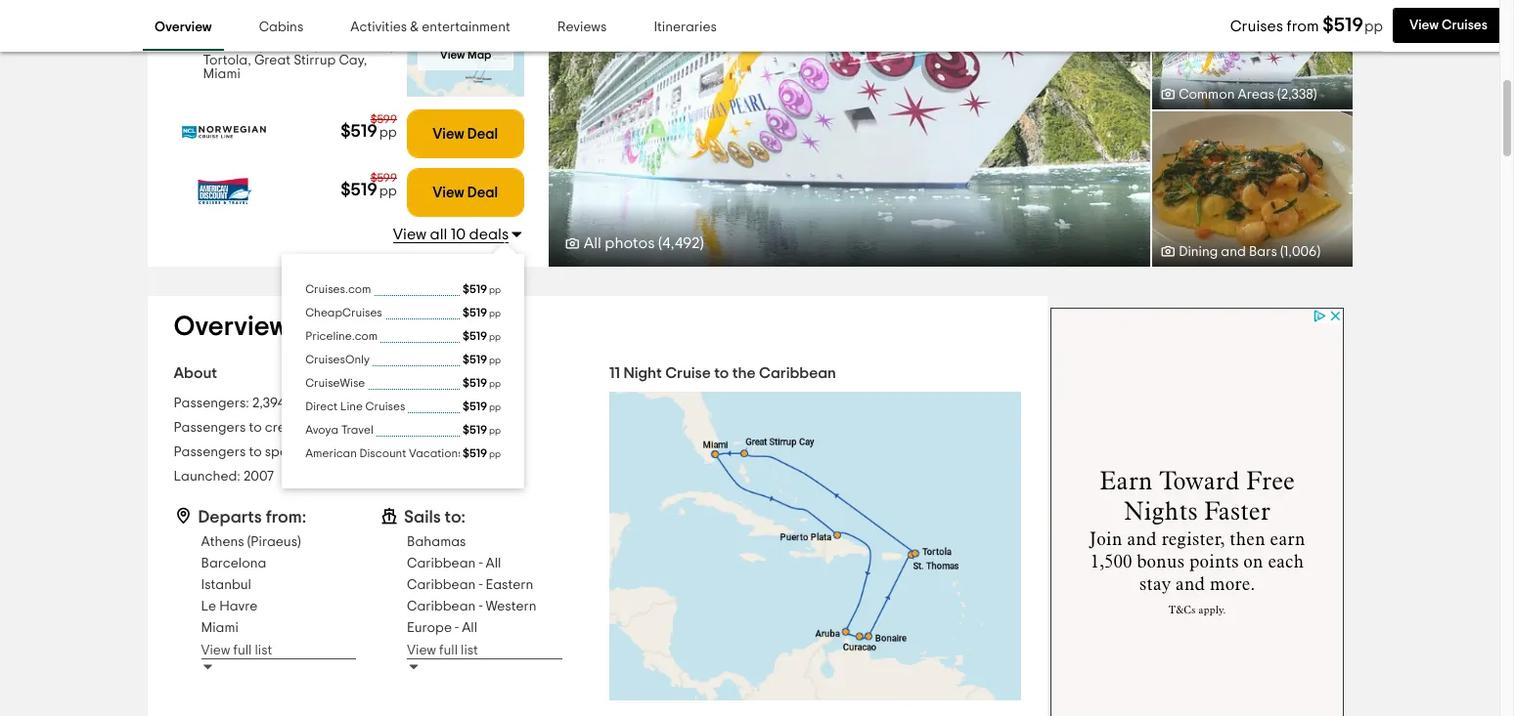 Task type: locate. For each thing, give the bounding box(es) containing it.
0 vertical spatial miami
[[203, 67, 240, 81]]

1 vertical spatial $599 $519 pp
[[341, 172, 397, 200]]

1 passengers from the top
[[174, 422, 246, 435]]

1 $519 pp from the top
[[463, 284, 501, 296]]

passengers to crew: 2.23 :1
[[174, 422, 334, 435]]

7 $519 pp from the top
[[463, 425, 501, 436]]

0 vertical spatial $599 $519 pp
[[341, 114, 397, 141]]

( right photos
[[658, 236, 662, 252]]

1 vertical spatial $599
[[370, 172, 397, 184]]

to up passengers to space: 39 :1
[[249, 422, 262, 435]]

0 vertical spatial overview
[[155, 21, 212, 35]]

$519 pp for cruisewise
[[463, 378, 501, 389]]

) right bars
[[1317, 246, 1321, 259]]

2 vertical spatial to
[[249, 446, 262, 460]]

0 vertical spatial all
[[584, 236, 601, 252]]

departs from: athens (piraeus) barcelona istanbul le havre miami
[[198, 510, 306, 636]]

overview up about
[[174, 314, 288, 342]]

$599 $519 pp
[[341, 114, 397, 141], [341, 172, 397, 200]]

activities
[[350, 21, 407, 35]]

sails
[[404, 510, 441, 527]]

from:
[[266, 510, 306, 527]]

pp
[[1364, 20, 1383, 34], [379, 125, 397, 140], [379, 184, 397, 199], [489, 286, 501, 296], [489, 309, 501, 319], [489, 333, 501, 342], [489, 356, 501, 366], [489, 380, 501, 389], [489, 403, 501, 413], [489, 427, 501, 436], [489, 450, 501, 460]]

$519
[[1323, 16, 1363, 35], [341, 123, 377, 141], [341, 182, 377, 200], [463, 284, 487, 296], [463, 307, 487, 319], [463, 331, 487, 342], [463, 354, 487, 366], [463, 378, 487, 389], [463, 401, 487, 413], [463, 425, 487, 436], [463, 448, 487, 460]]

view full list for sails
[[407, 645, 478, 658]]

1 vertical spatial miami
[[201, 622, 238, 636]]

deal up 'deals'
[[467, 186, 498, 200]]

$519 pp for avoya travel
[[463, 425, 501, 436]]

cabins link
[[247, 6, 315, 51]]

:1 down direct
[[326, 422, 334, 435]]

list down sails to: bahamas caribbean - all caribbean - eastern caribbean - western europe - all
[[461, 645, 478, 658]]

thomas,
[[340, 40, 393, 54]]

deal
[[467, 127, 498, 141], [467, 186, 498, 200]]

1 vertical spatial view deal
[[433, 186, 498, 200]]

11 night cruise to the caribbean
[[609, 366, 836, 382]]

$599 $519 pp down cay, in the top left of the page
[[341, 114, 397, 141]]

4 $519 pp from the top
[[463, 354, 501, 366]]

view full list down europe
[[407, 645, 478, 658]]

0 horizontal spatial list
[[255, 645, 272, 658]]

to left the
[[714, 366, 729, 382]]

miami down curacao,
[[203, 67, 240, 81]]

11
[[609, 366, 620, 382]]

4,492
[[662, 236, 700, 252]]

( right the areas
[[1277, 88, 1281, 102]]

crew: 1,072
[[306, 397, 375, 411]]

1 horizontal spatial list
[[461, 645, 478, 658]]

(
[[1277, 88, 1281, 102], [658, 236, 662, 252], [1280, 246, 1284, 259]]

3 $519 pp from the top
[[463, 331, 501, 342]]

2 view full list from the left
[[407, 645, 478, 658]]

view map
[[440, 48, 491, 60]]

miami,
[[203, 26, 244, 40]]

1 vertical spatial passengers
[[174, 446, 246, 460]]

dining
[[1179, 246, 1218, 259]]

to
[[714, 366, 729, 382], [249, 422, 262, 435], [249, 446, 262, 460]]

1 view deal from the top
[[433, 127, 498, 141]]

0 vertical spatial passengers
[[174, 422, 246, 435]]

2 view deal from the top
[[433, 186, 498, 200]]

cabins
[[259, 21, 303, 35]]

) right photos
[[700, 236, 704, 252]]

deal down the map
[[467, 127, 498, 141]]

0 horizontal spatial full
[[233, 645, 252, 658]]

( right bars
[[1280, 246, 1284, 259]]

all left photos
[[584, 236, 601, 252]]

1 view full list from the left
[[201, 645, 272, 658]]

5 $519 pp from the top
[[463, 378, 501, 389]]

all right europe
[[462, 622, 477, 636]]

0 horizontal spatial view full list
[[201, 645, 272, 658]]

view
[[1409, 19, 1439, 32], [440, 48, 465, 60], [433, 127, 464, 141], [433, 186, 464, 200], [393, 227, 427, 243], [201, 645, 230, 658], [407, 645, 436, 658]]

common areas ( 2,338 )
[[1179, 88, 1317, 102]]

$519 pp for cruises.com
[[463, 284, 501, 296]]

reviews link
[[546, 6, 619, 51]]

6 $519 pp from the top
[[463, 401, 501, 413]]

view deal
[[433, 127, 498, 141], [433, 186, 498, 200]]

view deal up 10
[[433, 186, 498, 200]]

puerto
[[247, 26, 289, 40]]

pp inside american discount vacations $519 pp
[[489, 450, 501, 460]]

-
[[479, 558, 483, 571], [479, 579, 483, 593], [479, 601, 483, 614], [455, 622, 459, 636]]

2 full from the left
[[439, 645, 458, 658]]

departs
[[198, 510, 262, 527]]

activities & entertainment link
[[339, 6, 522, 51]]

:1 down avoya
[[326, 446, 333, 460]]

overview up curacao,
[[155, 21, 212, 35]]

full for departs
[[233, 645, 252, 658]]

0 vertical spatial :1
[[326, 422, 334, 435]]

miami
[[203, 67, 240, 81], [201, 622, 238, 636]]

2 passengers from the top
[[174, 446, 246, 460]]

1 list from the left
[[255, 645, 272, 658]]

1 horizontal spatial full
[[439, 645, 458, 658]]

route miami, puerto plata, aruba, curacao, bonaire, st. thomas, tortola, great stirrup cay, miami
[[201, 9, 393, 81]]

st.
[[321, 40, 337, 54]]

2 $519 pp from the top
[[463, 307, 501, 319]]

launched: 2007
[[174, 471, 274, 484]]

list down havre
[[255, 645, 272, 658]]

cruise
[[665, 366, 711, 382]]

bars
[[1249, 246, 1277, 259]]

0 vertical spatial $599
[[370, 114, 397, 125]]

plata,
[[292, 26, 329, 40]]

vacations
[[409, 448, 463, 460]]

all up eastern
[[486, 558, 501, 571]]

2 list from the left
[[461, 645, 478, 658]]

1 horizontal spatial cruises
[[1230, 19, 1283, 34]]

athens
[[201, 536, 244, 550]]

1 horizontal spatial view full list
[[407, 645, 478, 658]]

havre
[[219, 601, 258, 614]]

full down havre
[[233, 645, 252, 658]]

1 vertical spatial :1
[[326, 446, 333, 460]]

entertainment
[[422, 21, 510, 35]]

2,394
[[252, 397, 285, 411]]

)
[[1313, 88, 1317, 102], [700, 236, 704, 252], [1317, 246, 1321, 259]]

1 vertical spatial deal
[[467, 186, 498, 200]]

american
[[305, 448, 357, 460]]

$599 $519 pp up view all 10 deals
[[341, 172, 397, 200]]

miami down le
[[201, 622, 238, 636]]

caribbean
[[759, 366, 836, 382], [407, 558, 476, 571], [407, 579, 476, 593], [407, 601, 476, 614]]

common
[[1179, 88, 1235, 102]]

full
[[233, 645, 252, 658], [439, 645, 458, 658]]

overview
[[155, 21, 212, 35], [174, 314, 288, 342]]

list
[[255, 645, 272, 658], [461, 645, 478, 658]]

advertisement region
[[1051, 308, 1344, 717]]

view deal down the view map
[[433, 127, 498, 141]]

2 deal from the top
[[467, 186, 498, 200]]

passengers for passengers to space:
[[174, 446, 246, 460]]

passengers down passengers:
[[174, 422, 246, 435]]

$599 up view all 10 deals
[[370, 172, 397, 184]]

2 vertical spatial all
[[462, 622, 477, 636]]

$519 pp for cheapcruises
[[463, 307, 501, 319]]

list for from:
[[255, 645, 272, 658]]

1 vertical spatial to
[[249, 422, 262, 435]]

0 vertical spatial view deal
[[433, 127, 498, 141]]

miami inside the route miami, puerto plata, aruba, curacao, bonaire, st. thomas, tortola, great stirrup cay, miami
[[203, 67, 240, 81]]

space:
[[265, 446, 307, 460]]

1 horizontal spatial all
[[486, 558, 501, 571]]

list for to:
[[461, 645, 478, 658]]

cruises
[[1230, 19, 1283, 34], [1442, 19, 1488, 32], [365, 401, 405, 413]]

:1 for passengers to space: 39 :1
[[326, 446, 333, 460]]

direct line cruises
[[305, 401, 405, 413]]

to down passengers to crew: 2.23 :1
[[249, 446, 262, 460]]

1 vertical spatial overview
[[174, 314, 288, 342]]

passengers up launched:
[[174, 446, 246, 460]]

$519 pp for priceline.com
[[463, 331, 501, 342]]

) right the areas
[[1313, 88, 1317, 102]]

$599 down thomas,
[[370, 114, 397, 125]]

0 vertical spatial deal
[[467, 127, 498, 141]]

2007
[[243, 471, 274, 484]]

itineraries link
[[642, 6, 729, 51]]

view full list for departs
[[201, 645, 272, 658]]

$519 pp
[[463, 284, 501, 296], [463, 307, 501, 319], [463, 331, 501, 342], [463, 354, 501, 366], [463, 378, 501, 389], [463, 401, 501, 413], [463, 425, 501, 436]]

full down europe
[[439, 645, 458, 658]]

bahamas
[[407, 536, 466, 550]]

$599
[[370, 114, 397, 125], [370, 172, 397, 184]]

view full list down havre
[[201, 645, 272, 658]]

2 $599 $519 pp from the top
[[341, 172, 397, 200]]

passengers: 2,394
[[174, 397, 285, 411]]

1 full from the left
[[233, 645, 252, 658]]

) for common areas ( 2,338 )
[[1313, 88, 1317, 102]]

passengers for passengers to crew:
[[174, 422, 246, 435]]

1 $599 $519 pp from the top
[[341, 114, 397, 141]]

view cruises
[[1409, 19, 1488, 32]]



Task type: vqa. For each thing, say whether or not it's contained in the screenshot.
Trip in the build a trip in minutes get a personalized itinerary just for you, guided by traveler tips and reviews.
no



Task type: describe. For each thing, give the bounding box(es) containing it.
deals
[[469, 227, 509, 243]]

le
[[201, 601, 216, 614]]

overview link
[[143, 6, 224, 51]]

overview inside overview link
[[155, 21, 212, 35]]

about
[[174, 366, 217, 382]]

cruisewise
[[305, 378, 365, 389]]

the
[[732, 366, 756, 382]]

activities & entertainment
[[350, 21, 510, 35]]

0 vertical spatial to
[[714, 366, 729, 382]]

sails to: bahamas caribbean - all caribbean - eastern caribbean - western europe - all
[[404, 510, 537, 636]]

itineraries
[[654, 21, 717, 35]]

$519 pp for direct line cruises
[[463, 401, 501, 413]]

line
[[340, 401, 363, 413]]

all photos ( 4,492 )
[[584, 236, 704, 252]]

) for all photos ( 4,492 )
[[700, 236, 704, 252]]

0 horizontal spatial all
[[462, 622, 477, 636]]

&
[[410, 21, 419, 35]]

photos
[[605, 236, 655, 252]]

crew:
[[306, 397, 342, 411]]

launched:
[[174, 471, 240, 484]]

to for passengers to crew: 2.23 :1
[[249, 422, 262, 435]]

areas
[[1238, 88, 1274, 102]]

dining and bars ( 1,006 )
[[1179, 246, 1321, 259]]

eastern
[[486, 579, 533, 593]]

crew:
[[265, 422, 298, 435]]

aruba,
[[332, 26, 374, 40]]

2 horizontal spatial all
[[584, 236, 601, 252]]

39
[[310, 446, 326, 460]]

view all 10 deals
[[393, 227, 509, 243]]

:1 for passengers to crew: 2.23 :1
[[326, 422, 334, 435]]

cruises.com
[[305, 284, 371, 296]]

2 $599 from the top
[[370, 172, 397, 184]]

stirrup
[[294, 54, 336, 67]]

from
[[1287, 19, 1319, 34]]

1 vertical spatial all
[[486, 558, 501, 571]]

full for sails
[[439, 645, 458, 658]]

miami inside departs from: athens (piraeus) barcelona istanbul le havre miami
[[201, 622, 238, 636]]

cruisesonly
[[305, 354, 370, 366]]

passengers to space: 39 :1
[[174, 446, 333, 460]]

1,072
[[345, 397, 375, 411]]

2.23
[[301, 422, 326, 435]]

route
[[201, 9, 243, 24]]

1 $599 from the top
[[370, 114, 397, 125]]

2,338
[[1281, 88, 1313, 102]]

american discount vacations $519 pp
[[305, 448, 501, 460]]

cruises inside cruises from $519 pp
[[1230, 19, 1283, 34]]

europe
[[407, 622, 452, 636]]

and
[[1221, 246, 1246, 259]]

cheapcruises
[[305, 307, 382, 319]]

2 horizontal spatial cruises
[[1442, 19, 1488, 32]]

reviews
[[557, 21, 607, 35]]

direct
[[305, 401, 338, 413]]

the map for this itinerary is not available at this time. image
[[609, 392, 1021, 701]]

all
[[430, 227, 447, 243]]

pp inside cruises from $519 pp
[[1364, 20, 1383, 34]]

0 horizontal spatial cruises
[[365, 401, 405, 413]]

map
[[468, 48, 491, 60]]

1 deal from the top
[[467, 127, 498, 141]]

10
[[451, 227, 466, 243]]

curacao,
[[203, 40, 263, 54]]

travel
[[341, 425, 373, 436]]

great
[[254, 54, 291, 67]]

(piraeus)
[[247, 536, 301, 550]]

to for passengers to space: 39 :1
[[249, 446, 262, 460]]

$519 pp for cruisesonly
[[463, 354, 501, 366]]

cay,
[[339, 54, 367, 67]]

bonaire,
[[266, 40, 318, 54]]

priceline.com
[[305, 331, 378, 342]]

1,006
[[1284, 246, 1317, 259]]

cruises from $519 pp
[[1230, 16, 1383, 35]]

tortola,
[[203, 54, 251, 67]]

to:
[[445, 510, 465, 527]]

night
[[623, 366, 662, 382]]

barcelona
[[201, 558, 266, 571]]

( for 2,338
[[1277, 88, 1281, 102]]

avoya travel
[[305, 425, 373, 436]]

( for 4,492
[[658, 236, 662, 252]]

istanbul
[[201, 579, 251, 593]]

passengers:
[[174, 397, 249, 411]]

avoya
[[305, 425, 338, 436]]

western
[[486, 601, 537, 614]]

discount
[[359, 448, 406, 460]]



